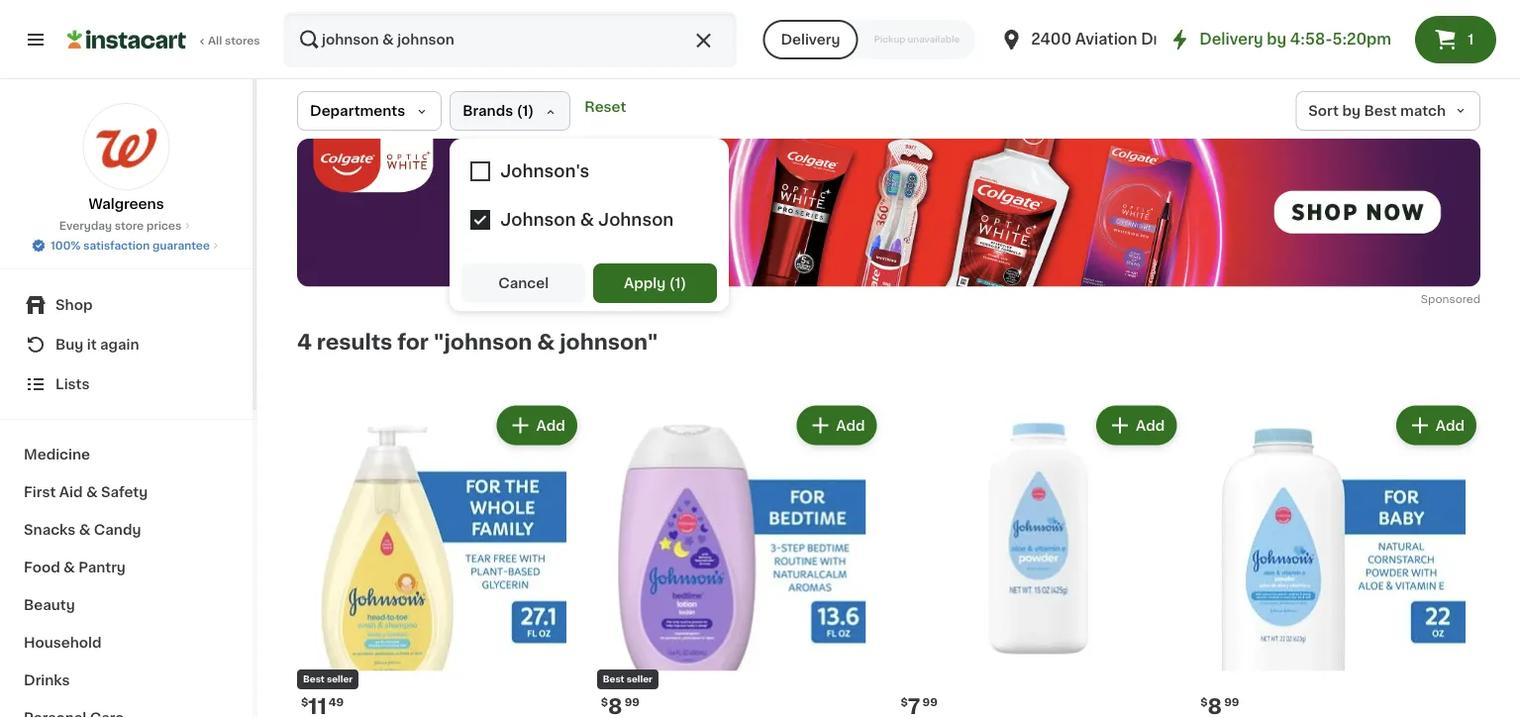Task type: describe. For each thing, give the bounding box(es) containing it.
sort by best match
[[1309, 104, 1446, 118]]

beauty
[[24, 598, 75, 612]]

delivery button
[[763, 20, 858, 59]]

lists
[[55, 377, 90, 391]]

walgreens logo image
[[83, 103, 170, 190]]

4 $ from the left
[[1201, 697, 1208, 708]]

aid
[[59, 485, 83, 499]]

Search field
[[285, 14, 735, 65]]

drinks link
[[12, 662, 241, 699]]

apply ( 1 )
[[624, 276, 687, 290]]

candy
[[94, 523, 141, 537]]

all
[[208, 35, 222, 46]]

$ inside $ 7 99
[[901, 697, 908, 708]]

( for brands
[[517, 104, 522, 118]]

delivery by 4:58-5:20pm
[[1200, 32, 1392, 47]]

first
[[24, 485, 56, 499]]

everyday
[[59, 220, 112, 231]]

add for fourth product group from the left
[[1436, 418, 1465, 432]]

brands
[[463, 104, 513, 118]]

delivery for delivery by 4:58-5:20pm
[[1200, 32, 1264, 47]]

best for 8
[[603, 675, 625, 684]]

& left candy
[[79, 523, 91, 537]]

medicine link
[[12, 436, 241, 473]]

all stores
[[208, 35, 260, 46]]

everyday store prices link
[[59, 218, 193, 234]]

snacks
[[24, 523, 76, 537]]

$ 8 99 for 3rd product group from right
[[601, 696, 640, 717]]

add button for fourth product group from the left
[[1398, 407, 1475, 443]]

walgreens link
[[83, 103, 170, 214]]

first aid & safety link
[[12, 473, 241, 511]]

$ inside $ 11 49
[[301, 697, 308, 708]]

reset
[[585, 100, 626, 114]]

add button for 3rd product group from right
[[799, 407, 875, 443]]

buy it again link
[[12, 325, 241, 364]]

everyday store prices
[[59, 220, 182, 231]]

49
[[329, 697, 344, 708]]

99 for fourth product group from the left
[[1224, 697, 1239, 708]]

8 for fourth product group from the left
[[1208, 696, 1222, 717]]

) for apply ( 1 )
[[681, 276, 687, 290]]

match
[[1400, 104, 1446, 118]]

reset button
[[579, 91, 632, 123]]

11
[[308, 696, 327, 717]]

satisfaction
[[83, 240, 150, 251]]

8 for 3rd product group from right
[[608, 696, 623, 717]]

instacart logo image
[[67, 28, 186, 52]]

add button for product group containing 11
[[499, 407, 575, 443]]

shop
[[55, 298, 93, 312]]

spo
[[1421, 293, 1443, 304]]

100% satisfaction guarantee button
[[31, 234, 222, 254]]

lists link
[[12, 364, 241, 404]]

buy
[[55, 338, 84, 352]]

apply
[[624, 276, 666, 290]]

delivery for delivery
[[781, 33, 840, 47]]

4 results for "johnson & johnson"
[[297, 332, 658, 352]]

sort
[[1309, 104, 1339, 118]]

add for product group containing 7
[[1136, 418, 1165, 432]]

walgreens
[[88, 197, 164, 211]]

2 product group from the left
[[597, 402, 881, 718]]

aviation
[[1075, 32, 1138, 47]]

( for apply
[[669, 276, 675, 290]]

pantry
[[78, 561, 126, 574]]

it
[[87, 338, 97, 352]]



Task type: vqa. For each thing, say whether or not it's contained in the screenshot.
sharing
no



Task type: locate. For each thing, give the bounding box(es) containing it.
1 horizontal spatial (
[[669, 276, 675, 290]]

2400 aviation dr button
[[1000, 12, 1160, 67]]

• sponsored: colgate optic white: discover whitening that works. shop now. image
[[297, 139, 1481, 287]]

buy it again
[[55, 338, 139, 352]]

2 add from the left
[[836, 418, 865, 432]]

2 seller from the left
[[627, 675, 653, 684]]

99
[[625, 697, 640, 708], [923, 697, 938, 708], [1224, 697, 1239, 708]]

& right aid
[[86, 485, 98, 499]]

again
[[100, 338, 139, 352]]

0 horizontal spatial 1
[[522, 104, 528, 118]]

product group
[[297, 402, 581, 718], [597, 402, 881, 718], [897, 402, 1181, 718], [1197, 402, 1481, 718]]

beauty link
[[12, 586, 241, 624]]

1 vertical spatial (
[[669, 276, 675, 290]]

3 99 from the left
[[1224, 697, 1239, 708]]

household
[[24, 636, 102, 650]]

cancel button
[[462, 263, 586, 303]]

1 horizontal spatial best
[[603, 675, 625, 684]]

seller for 8
[[627, 675, 653, 684]]

results
[[317, 332, 393, 352]]

0 horizontal spatial delivery
[[781, 33, 840, 47]]

best seller for 11
[[303, 675, 353, 684]]

add for 3rd product group from right
[[836, 418, 865, 432]]

4:58-
[[1290, 32, 1333, 47]]

best seller for 8
[[603, 675, 653, 684]]

) right apply
[[681, 276, 687, 290]]

0 vertical spatial (
[[517, 104, 522, 118]]

best inside field
[[1364, 104, 1397, 118]]

$
[[301, 697, 308, 708], [601, 697, 608, 708], [901, 697, 908, 708], [1201, 697, 1208, 708]]

2 best seller from the left
[[603, 675, 653, 684]]

seller for 11
[[327, 675, 353, 684]]

( right brands
[[517, 104, 522, 118]]

best for 11
[[303, 675, 325, 684]]

$ 8 99
[[601, 696, 640, 717], [1201, 696, 1239, 717]]

stores
[[225, 35, 260, 46]]

4 product group from the left
[[1197, 402, 1481, 718]]

1 horizontal spatial best seller
[[603, 675, 653, 684]]

0 vertical spatial )
[[528, 104, 534, 118]]

departments
[[310, 104, 405, 118]]

johnson"
[[560, 332, 658, 352]]

1 inside button
[[1468, 33, 1474, 47]]

100%
[[51, 240, 81, 251]]

brands ( 1 )
[[463, 104, 534, 118]]

8
[[608, 696, 623, 717], [1208, 696, 1222, 717]]

2 $ from the left
[[601, 697, 608, 708]]

0 vertical spatial by
[[1267, 32, 1287, 47]]

2400 aviation dr
[[1031, 32, 1160, 47]]

by for delivery
[[1267, 32, 1287, 47]]

1 99 from the left
[[625, 697, 640, 708]]

0 horizontal spatial best seller
[[303, 675, 353, 684]]

food & pantry
[[24, 561, 126, 574]]

1 add button from the left
[[499, 407, 575, 443]]

& down cancel button
[[537, 332, 555, 352]]

)
[[528, 104, 534, 118], [681, 276, 687, 290]]

$ 11 49
[[301, 696, 344, 717]]

"johnson
[[434, 332, 532, 352]]

best seller
[[303, 675, 353, 684], [603, 675, 653, 684]]

$ 8 99 for fourth product group from the left
[[1201, 696, 1239, 717]]

1 vertical spatial by
[[1342, 104, 1361, 118]]

service type group
[[763, 20, 976, 59]]

by for sort
[[1342, 104, 1361, 118]]

1 8 from the left
[[608, 696, 623, 717]]

3 add button from the left
[[1098, 407, 1175, 443]]

1 best seller from the left
[[303, 675, 353, 684]]

2 $ 8 99 from the left
[[1201, 696, 1239, 717]]

1 for brands ( 1 )
[[522, 104, 528, 118]]

99 for product group containing 7
[[923, 697, 938, 708]]

product group containing 7
[[897, 402, 1181, 718]]

food & pantry link
[[12, 549, 241, 586]]

first aid & safety
[[24, 485, 148, 499]]

4 add from the left
[[1436, 418, 1465, 432]]

add
[[536, 418, 565, 432], [836, 418, 865, 432], [1136, 418, 1165, 432], [1436, 418, 1465, 432]]

0 horizontal spatial (
[[517, 104, 522, 118]]

food
[[24, 561, 60, 574]]

( right apply
[[669, 276, 675, 290]]

1 for apply ( 1 )
[[675, 276, 681, 290]]

product group containing 11
[[297, 402, 581, 718]]

departments button
[[297, 91, 442, 131]]

0 horizontal spatial $ 8 99
[[601, 696, 640, 717]]

household link
[[12, 624, 241, 662]]

by left 4:58-
[[1267, 32, 1287, 47]]

2400
[[1031, 32, 1072, 47]]

5:20pm
[[1333, 32, 1392, 47]]

0 horizontal spatial by
[[1267, 32, 1287, 47]]

3 $ from the left
[[901, 697, 908, 708]]

0 horizontal spatial best
[[303, 675, 325, 684]]

1 horizontal spatial $ 8 99
[[1201, 696, 1239, 717]]

add button for product group containing 7
[[1098, 407, 1175, 443]]

delivery
[[1200, 32, 1264, 47], [781, 33, 840, 47]]

2 8 from the left
[[1208, 696, 1222, 717]]

(
[[517, 104, 522, 118], [669, 276, 675, 290]]

delivery inside button
[[781, 33, 840, 47]]

) right brands
[[528, 104, 534, 118]]

for
[[397, 332, 429, 352]]

) for brands ( 1 )
[[528, 104, 534, 118]]

guarantee
[[152, 240, 210, 251]]

add button
[[499, 407, 575, 443], [799, 407, 875, 443], [1098, 407, 1175, 443], [1398, 407, 1475, 443]]

0 horizontal spatial seller
[[327, 675, 353, 684]]

1 $ 8 99 from the left
[[601, 696, 640, 717]]

1 vertical spatial )
[[681, 276, 687, 290]]

Best match Sort by field
[[1296, 91, 1481, 131]]

2 horizontal spatial 99
[[1224, 697, 1239, 708]]

store
[[115, 220, 144, 231]]

&
[[537, 332, 555, 352], [86, 485, 98, 499], [79, 523, 91, 537], [63, 561, 75, 574]]

by right sort
[[1342, 104, 1361, 118]]

medicine
[[24, 448, 90, 462]]

None search field
[[283, 12, 737, 67]]

3 product group from the left
[[897, 402, 1181, 718]]

4
[[297, 332, 312, 352]]

by
[[1267, 32, 1287, 47], [1342, 104, 1361, 118]]

1 button
[[1415, 16, 1497, 63]]

2 horizontal spatial 1
[[1468, 33, 1474, 47]]

1 seller from the left
[[327, 675, 353, 684]]

99 for 3rd product group from right
[[625, 697, 640, 708]]

0 horizontal spatial 8
[[608, 696, 623, 717]]

snacks & candy
[[24, 523, 141, 537]]

1 horizontal spatial 8
[[1208, 696, 1222, 717]]

& right food
[[63, 561, 75, 574]]

by inside field
[[1342, 104, 1361, 118]]

$ 7 99
[[901, 696, 938, 717]]

all stores link
[[67, 12, 261, 67]]

delivery by 4:58-5:20pm link
[[1168, 28, 1392, 52]]

drinks
[[24, 674, 70, 687]]

1 vertical spatial 1
[[522, 104, 528, 118]]

cancel
[[498, 276, 549, 290]]

1 add from the left
[[536, 418, 565, 432]]

4 add button from the left
[[1398, 407, 1475, 443]]

1 $ from the left
[[301, 697, 308, 708]]

prices
[[146, 220, 182, 231]]

7
[[908, 696, 921, 717]]

2 horizontal spatial best
[[1364, 104, 1397, 118]]

1 horizontal spatial 99
[[923, 697, 938, 708]]

1 horizontal spatial 1
[[675, 276, 681, 290]]

1 horizontal spatial by
[[1342, 104, 1361, 118]]

shop link
[[12, 285, 241, 325]]

1
[[1468, 33, 1474, 47], [522, 104, 528, 118], [675, 276, 681, 290]]

snacks & candy link
[[12, 511, 241, 549]]

best
[[1364, 104, 1397, 118], [303, 675, 325, 684], [603, 675, 625, 684]]

100% satisfaction guarantee
[[51, 240, 210, 251]]

safety
[[101, 485, 148, 499]]

99 inside $ 7 99
[[923, 697, 938, 708]]

seller
[[327, 675, 353, 684], [627, 675, 653, 684]]

dr
[[1141, 32, 1160, 47]]

0 horizontal spatial 99
[[625, 697, 640, 708]]

0 vertical spatial 1
[[1468, 33, 1474, 47]]

1 horizontal spatial delivery
[[1200, 32, 1264, 47]]

1 product group from the left
[[297, 402, 581, 718]]

0 horizontal spatial )
[[528, 104, 534, 118]]

1 horizontal spatial seller
[[627, 675, 653, 684]]

2 99 from the left
[[923, 697, 938, 708]]

2 vertical spatial 1
[[675, 276, 681, 290]]

nsored
[[1443, 293, 1481, 304]]

2 add button from the left
[[799, 407, 875, 443]]

add for product group containing 11
[[536, 418, 565, 432]]

3 add from the left
[[1136, 418, 1165, 432]]

1 horizontal spatial )
[[681, 276, 687, 290]]



